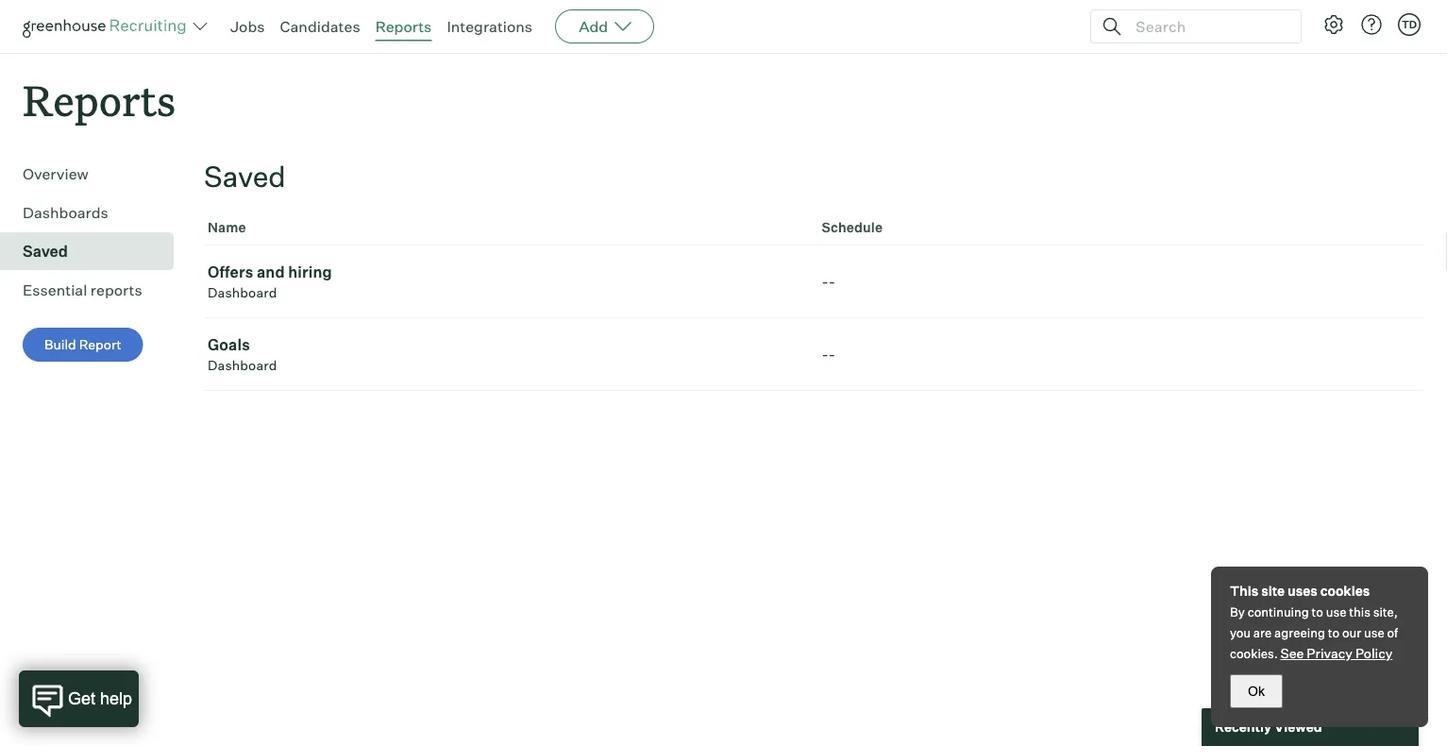Task type: describe. For each thing, give the bounding box(es) containing it.
offers
[[208, 263, 254, 282]]

privacy
[[1308, 645, 1353, 662]]

integrations
[[447, 17, 533, 36]]

add button
[[555, 9, 655, 43]]

hiring
[[288, 263, 332, 282]]

agreeing
[[1275, 625, 1326, 640]]

schedule
[[822, 219, 883, 236]]

2 dashboard from the top
[[208, 357, 277, 374]]

build report button
[[23, 328, 143, 362]]

1 horizontal spatial to
[[1329, 625, 1340, 640]]

td
[[1402, 18, 1418, 31]]

configure image
[[1323, 13, 1346, 36]]

cookies
[[1321, 583, 1371, 599]]

dashboard inside offers and hiring dashboard
[[208, 284, 277, 301]]

ok button
[[1231, 674, 1284, 708]]

report
[[79, 336, 122, 353]]

essential
[[23, 281, 87, 300]]

dashboards link
[[23, 201, 166, 224]]

reports
[[90, 281, 142, 300]]

by continuing to use this site, you are agreeing to our use of cookies.
[[1231, 604, 1399, 661]]

this
[[1350, 604, 1371, 620]]

of
[[1388, 625, 1399, 640]]

candidates link
[[280, 17, 360, 36]]

see privacy policy
[[1281, 645, 1393, 662]]

jobs
[[230, 17, 265, 36]]

see privacy policy link
[[1281, 645, 1393, 662]]

recently
[[1216, 719, 1272, 735]]

and
[[257, 263, 285, 282]]

ok
[[1249, 684, 1266, 698]]

greenhouse recruiting image
[[23, 15, 193, 38]]

0 horizontal spatial use
[[1327, 604, 1347, 620]]

essential reports link
[[23, 279, 166, 301]]

-- for offers and hiring
[[822, 272, 836, 291]]

Search text field
[[1131, 13, 1284, 40]]

saved link
[[23, 240, 166, 263]]

recently viewed
[[1216, 719, 1323, 735]]



Task type: locate. For each thing, give the bounding box(es) containing it.
dashboard
[[208, 284, 277, 301], [208, 357, 277, 374]]

1 vertical spatial --
[[822, 345, 836, 364]]

0 vertical spatial --
[[822, 272, 836, 291]]

to
[[1312, 604, 1324, 620], [1329, 625, 1340, 640]]

1 dashboard from the top
[[208, 284, 277, 301]]

0 horizontal spatial reports
[[23, 72, 176, 128]]

td button
[[1399, 13, 1421, 36]]

build
[[44, 336, 76, 353]]

reports
[[376, 17, 432, 36], [23, 72, 176, 128]]

0 vertical spatial saved
[[204, 159, 286, 194]]

uses
[[1288, 583, 1318, 599]]

reports right candidates link
[[376, 17, 432, 36]]

reports link
[[376, 17, 432, 36]]

this site uses cookies
[[1231, 583, 1371, 599]]

2 -- from the top
[[822, 345, 836, 364]]

jobs link
[[230, 17, 265, 36]]

-- for goals
[[822, 345, 836, 364]]

you
[[1231, 625, 1251, 640]]

use down cookies
[[1327, 604, 1347, 620]]

0 horizontal spatial saved
[[23, 242, 68, 261]]

-
[[822, 272, 829, 291], [829, 272, 836, 291], [822, 345, 829, 364], [829, 345, 836, 364]]

site
[[1262, 583, 1286, 599]]

dashboards
[[23, 203, 108, 222]]

policy
[[1356, 645, 1393, 662]]

saved up name
[[204, 159, 286, 194]]

are
[[1254, 625, 1273, 640]]

continuing
[[1248, 604, 1310, 620]]

0 vertical spatial dashboard
[[208, 284, 277, 301]]

--
[[822, 272, 836, 291], [822, 345, 836, 364]]

reports down 'greenhouse recruiting' image
[[23, 72, 176, 128]]

0 vertical spatial use
[[1327, 604, 1347, 620]]

1 vertical spatial saved
[[23, 242, 68, 261]]

to down uses
[[1312, 604, 1324, 620]]

build report
[[44, 336, 122, 353]]

1 vertical spatial dashboard
[[208, 357, 277, 374]]

use
[[1327, 604, 1347, 620], [1365, 625, 1385, 640]]

dashboard down offers
[[208, 284, 277, 301]]

overview link
[[23, 163, 166, 185]]

1 vertical spatial to
[[1329, 625, 1340, 640]]

this
[[1231, 583, 1259, 599]]

1 vertical spatial use
[[1365, 625, 1385, 640]]

saved
[[204, 159, 286, 194], [23, 242, 68, 261]]

goals
[[208, 335, 250, 354]]

our
[[1343, 625, 1362, 640]]

1 horizontal spatial saved
[[204, 159, 286, 194]]

dashboard down the goals
[[208, 357, 277, 374]]

1 -- from the top
[[822, 272, 836, 291]]

add
[[579, 17, 608, 36]]

see
[[1281, 645, 1305, 662]]

td button
[[1395, 9, 1425, 40]]

1 vertical spatial reports
[[23, 72, 176, 128]]

to left the 'our'
[[1329, 625, 1340, 640]]

candidates
[[280, 17, 360, 36]]

0 vertical spatial to
[[1312, 604, 1324, 620]]

saved up essential
[[23, 242, 68, 261]]

site,
[[1374, 604, 1399, 620]]

by
[[1231, 604, 1246, 620]]

essential reports
[[23, 281, 142, 300]]

1 horizontal spatial use
[[1365, 625, 1385, 640]]

1 horizontal spatial reports
[[376, 17, 432, 36]]

0 vertical spatial reports
[[376, 17, 432, 36]]

integrations link
[[447, 17, 533, 36]]

cookies.
[[1231, 646, 1279, 661]]

name
[[208, 219, 246, 236]]

viewed
[[1275, 719, 1323, 735]]

offers and hiring dashboard
[[208, 263, 332, 301]]

goals dashboard
[[208, 335, 277, 374]]

use left of
[[1365, 625, 1385, 640]]

overview
[[23, 165, 89, 183]]

0 horizontal spatial to
[[1312, 604, 1324, 620]]



Task type: vqa. For each thing, say whether or not it's contained in the screenshot.
Integrations link
yes



